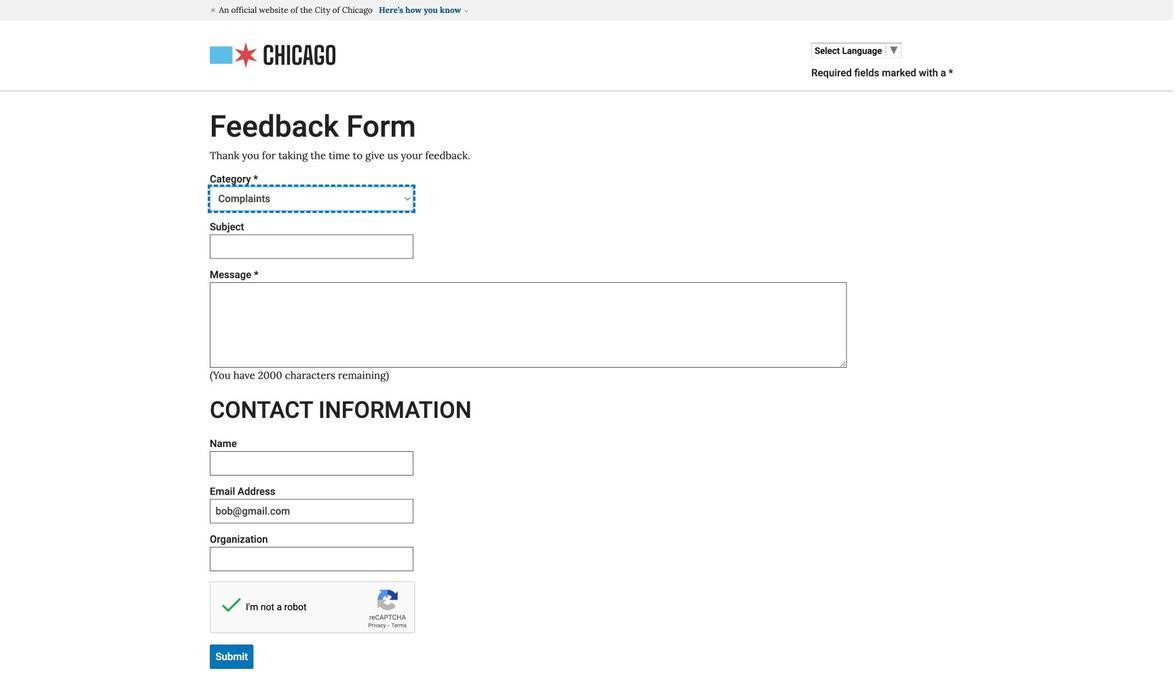Task type: locate. For each thing, give the bounding box(es) containing it.
NAME text field
[[210, 451, 413, 476]]

MESSAGE text field
[[210, 282, 847, 368]]

common.logo.alt image
[[210, 42, 257, 69]]

EMAIL text field
[[210, 499, 413, 524]]

banner
[[0, 20, 1173, 92]]

ORGANIZATION text field
[[210, 547, 413, 571]]



Task type: describe. For each thing, give the bounding box(es) containing it.
flag image
[[210, 3, 217, 17]]

SUBJECT text field
[[210, 235, 413, 259]]



